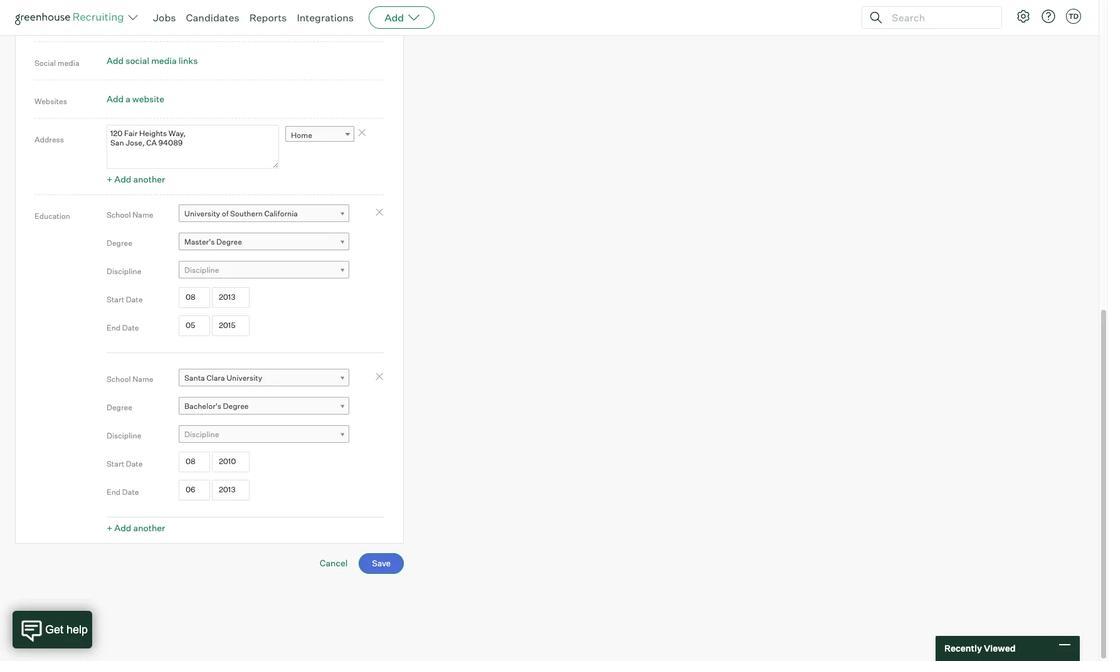 Task type: describe. For each thing, give the bounding box(es) containing it.
candidates
[[186, 11, 239, 24]]

Search text field
[[889, 8, 991, 27]]

end date for master's degree
[[107, 323, 139, 333]]

+ add another for education
[[107, 522, 165, 533]]

cancel link
[[320, 558, 348, 568]]

master's degree link
[[179, 233, 349, 251]]

another for education
[[133, 522, 165, 533]]

school name for santa clara university
[[107, 375, 153, 384]]

yyyy text field for end date
[[212, 316, 250, 336]]

viewed
[[984, 643, 1016, 654]]

+ for address
[[107, 174, 112, 184]]

1 vertical spatial university
[[227, 373, 262, 383]]

start date for bachelor's
[[107, 459, 143, 469]]

discipline link for master's degree
[[179, 261, 349, 279]]

education element
[[107, 199, 385, 537]]

a
[[126, 93, 130, 104]]

greenhouse recruiting image
[[15, 10, 128, 25]]

university of southern california link
[[179, 204, 349, 223]]

yyyy text field for end date
[[212, 480, 250, 500]]

bachelor's
[[184, 401, 221, 411]]

date for mm text field related to master's degree
[[122, 323, 139, 333]]

degree inside bachelor's degree link
[[223, 401, 249, 411]]

configure image
[[1016, 9, 1031, 24]]

add social media links
[[107, 55, 198, 66]]

social
[[126, 55, 149, 66]]

california
[[264, 209, 298, 218]]

mm text field for master's degree
[[179, 316, 210, 336]]

integrations link
[[297, 11, 354, 24]]

jobs
[[153, 11, 176, 24]]

name for university
[[132, 210, 153, 220]]

end date for bachelor's degree
[[107, 488, 139, 497]]

recently
[[945, 643, 982, 654]]

add a website link
[[107, 93, 164, 104]]

start date for master's
[[107, 295, 143, 304]]

school name for university of southern california
[[107, 210, 153, 220]]

td button
[[1064, 6, 1084, 26]]

education
[[35, 211, 70, 221]]

degree inside master's degree link
[[216, 237, 242, 246]]

address
[[35, 135, 64, 144]]

reports link
[[249, 11, 287, 24]]

jobs link
[[153, 11, 176, 24]]

+ for education
[[107, 522, 112, 533]]

1 horizontal spatial media
[[151, 55, 177, 66]]



Task type: vqa. For each thing, say whether or not it's contained in the screenshot.
another inside the Education element
yes



Task type: locate. For each thing, give the bounding box(es) containing it.
1 school from the top
[[107, 210, 131, 220]]

0 vertical spatial mm text field
[[179, 316, 210, 336]]

1 name from the top
[[132, 210, 153, 220]]

media left links
[[151, 55, 177, 66]]

cancel
[[320, 558, 348, 568]]

1 discipline link from the top
[[179, 261, 349, 279]]

end for master's degree
[[107, 323, 121, 333]]

discipline link
[[179, 261, 349, 279], [179, 425, 349, 443]]

+ add another for address
[[107, 174, 165, 184]]

another for address
[[133, 174, 165, 184]]

yyyy text field for start date
[[212, 287, 250, 308]]

1 vertical spatial mm text field
[[179, 452, 210, 472]]

santa clara university
[[184, 373, 262, 383]]

integrations
[[297, 11, 354, 24]]

0 vertical spatial yyyy text field
[[212, 316, 250, 336]]

+ inside education 'element'
[[107, 522, 112, 533]]

2 mm text field from the top
[[179, 452, 210, 472]]

2 + add another link from the top
[[107, 522, 165, 533]]

0 vertical spatial +
[[107, 174, 112, 184]]

YYYY text field
[[212, 287, 250, 308], [212, 480, 250, 500]]

santa clara university link
[[179, 369, 349, 387]]

date for bachelor's degree's mm text box
[[126, 459, 143, 469]]

1 another from the top
[[133, 174, 165, 184]]

social
[[35, 58, 56, 68]]

master's degree
[[184, 237, 242, 246]]

1 vertical spatial yyyy text field
[[212, 452, 250, 472]]

school
[[107, 210, 131, 220], [107, 375, 131, 384]]

school for university
[[107, 210, 131, 220]]

MM text field
[[179, 316, 210, 336], [179, 480, 210, 500]]

MM text field
[[179, 287, 210, 308], [179, 452, 210, 472]]

bachelor's degree
[[184, 401, 249, 411]]

+ add another
[[107, 174, 165, 184], [107, 522, 165, 533]]

candidates link
[[186, 11, 239, 24]]

YYYY text field
[[212, 316, 250, 336], [212, 452, 250, 472]]

add button
[[369, 6, 435, 29]]

0 vertical spatial yyyy text field
[[212, 287, 250, 308]]

1 yyyy text field from the top
[[212, 287, 250, 308]]

end
[[107, 323, 121, 333], [107, 488, 121, 497]]

1 + add another from the top
[[107, 174, 165, 184]]

mm text field down master's
[[179, 287, 210, 308]]

websites
[[35, 97, 67, 106]]

0 vertical spatial school
[[107, 210, 131, 220]]

None text field
[[107, 0, 276, 8], [107, 15, 276, 35], [107, 125, 279, 169], [107, 0, 276, 8], [107, 15, 276, 35], [107, 125, 279, 169]]

yyyy text field up santa clara university
[[212, 316, 250, 336]]

website
[[132, 93, 164, 104]]

0 vertical spatial school name
[[107, 210, 153, 220]]

0 vertical spatial + add another
[[107, 174, 165, 184]]

yyyy text field down the bachelor's degree
[[212, 452, 250, 472]]

university
[[184, 209, 220, 218], [227, 373, 262, 383]]

1 + add another link from the top
[[107, 174, 165, 184]]

another inside education 'element'
[[133, 522, 165, 533]]

add
[[385, 11, 404, 24], [107, 55, 124, 66], [107, 93, 124, 104], [114, 174, 131, 184], [114, 522, 131, 533]]

1 end from the top
[[107, 323, 121, 333]]

1 school name from the top
[[107, 210, 153, 220]]

2 mm text field from the top
[[179, 480, 210, 500]]

1 vertical spatial + add another
[[107, 522, 165, 533]]

1 vertical spatial start
[[107, 459, 124, 469]]

start for bachelor's
[[107, 459, 124, 469]]

discipline link for bachelor's degree
[[179, 425, 349, 443]]

0 vertical spatial end
[[107, 323, 121, 333]]

of
[[222, 209, 229, 218]]

+ add another link for address
[[107, 174, 165, 184]]

td button
[[1066, 9, 1081, 24]]

school name
[[107, 210, 153, 220], [107, 375, 153, 384]]

1 vertical spatial mm text field
[[179, 480, 210, 500]]

1 vertical spatial +
[[107, 522, 112, 533]]

discipline link down bachelor's degree link
[[179, 425, 349, 443]]

+ add another link
[[107, 174, 165, 184], [107, 522, 165, 533]]

2 yyyy text field from the top
[[212, 480, 250, 500]]

0 vertical spatial university
[[184, 209, 220, 218]]

0 vertical spatial start
[[107, 295, 124, 304]]

bachelor's degree link
[[179, 397, 349, 415]]

clara
[[207, 373, 225, 383]]

discipline link down master's degree link
[[179, 261, 349, 279]]

1 start date from the top
[[107, 295, 143, 304]]

southern
[[230, 209, 263, 218]]

add inside education 'element'
[[114, 522, 131, 533]]

name for santa
[[132, 375, 153, 384]]

1 vertical spatial discipline link
[[179, 425, 349, 443]]

1 + from the top
[[107, 174, 112, 184]]

1 end date from the top
[[107, 323, 139, 333]]

media right the social
[[58, 58, 79, 68]]

master's
[[184, 237, 215, 246]]

add social media links link
[[107, 55, 198, 66]]

1 vertical spatial end date
[[107, 488, 139, 497]]

reports
[[249, 11, 287, 24]]

1 start from the top
[[107, 295, 124, 304]]

personal
[[288, 21, 319, 30]]

add for add a website
[[107, 93, 124, 104]]

yyyy text field for start date
[[212, 452, 250, 472]]

0 vertical spatial discipline link
[[179, 261, 349, 279]]

home link
[[285, 126, 354, 144]]

2 discipline link from the top
[[179, 425, 349, 443]]

santa
[[184, 373, 205, 383]]

links
[[179, 55, 198, 66]]

1 vertical spatial yyyy text field
[[212, 480, 250, 500]]

university left of
[[184, 209, 220, 218]]

0 vertical spatial name
[[132, 210, 153, 220]]

2 another from the top
[[133, 522, 165, 533]]

start
[[107, 295, 124, 304], [107, 459, 124, 469]]

mm text field for bachelor's degree
[[179, 452, 210, 472]]

end for bachelor's degree
[[107, 488, 121, 497]]

1 vertical spatial start date
[[107, 459, 143, 469]]

personal link
[[282, 16, 351, 34]]

mm text field for master's degree
[[179, 287, 210, 308]]

home
[[291, 131, 312, 140]]

mm text field for bachelor's degree
[[179, 480, 210, 500]]

another
[[133, 174, 165, 184], [133, 522, 165, 533]]

add for add social media links
[[107, 55, 124, 66]]

1 vertical spatial end
[[107, 488, 121, 497]]

0 vertical spatial mm text field
[[179, 287, 210, 308]]

2 end from the top
[[107, 488, 121, 497]]

date
[[126, 295, 143, 304], [122, 323, 139, 333], [126, 459, 143, 469], [122, 488, 139, 497]]

start date
[[107, 295, 143, 304], [107, 459, 143, 469]]

recently viewed
[[945, 643, 1016, 654]]

+
[[107, 174, 112, 184], [107, 522, 112, 533]]

2 school from the top
[[107, 375, 131, 384]]

social media
[[35, 58, 79, 68]]

name
[[132, 210, 153, 220], [132, 375, 153, 384]]

1 yyyy text field from the top
[[212, 316, 250, 336]]

2 + from the top
[[107, 522, 112, 533]]

td
[[1069, 12, 1079, 21]]

2 end date from the top
[[107, 488, 139, 497]]

2 start from the top
[[107, 459, 124, 469]]

end date
[[107, 323, 139, 333], [107, 488, 139, 497]]

0 vertical spatial start date
[[107, 295, 143, 304]]

+ add another link for education
[[107, 522, 165, 533]]

1 mm text field from the top
[[179, 287, 210, 308]]

+ add another inside education 'element'
[[107, 522, 165, 533]]

0 horizontal spatial media
[[58, 58, 79, 68]]

degree
[[216, 237, 242, 246], [107, 239, 132, 248], [223, 401, 249, 411], [107, 403, 132, 412]]

1 vertical spatial another
[[133, 522, 165, 533]]

date for mm text box related to master's degree
[[126, 295, 143, 304]]

add a website
[[107, 93, 164, 104]]

0 vertical spatial another
[[133, 174, 165, 184]]

add inside popup button
[[385, 11, 404, 24]]

mm text field down the bachelor's
[[179, 452, 210, 472]]

1 horizontal spatial university
[[227, 373, 262, 383]]

2 start date from the top
[[107, 459, 143, 469]]

university right clara
[[227, 373, 262, 383]]

1 vertical spatial school
[[107, 375, 131, 384]]

2 school name from the top
[[107, 375, 153, 384]]

date for bachelor's degree's mm text field
[[122, 488, 139, 497]]

discipline
[[184, 265, 219, 275], [107, 267, 141, 276], [184, 430, 219, 439], [107, 431, 141, 441]]

2 name from the top
[[132, 375, 153, 384]]

school for santa
[[107, 375, 131, 384]]

media
[[151, 55, 177, 66], [58, 58, 79, 68]]

start for master's
[[107, 295, 124, 304]]

0 vertical spatial + add another link
[[107, 174, 165, 184]]

university of southern california
[[184, 209, 298, 218]]

2 yyyy text field from the top
[[212, 452, 250, 472]]

add for add
[[385, 11, 404, 24]]

1 vertical spatial school name
[[107, 375, 153, 384]]

1 vertical spatial + add another link
[[107, 522, 165, 533]]

0 horizontal spatial university
[[184, 209, 220, 218]]

2 + add another from the top
[[107, 522, 165, 533]]

1 vertical spatial name
[[132, 375, 153, 384]]

None submit
[[359, 553, 404, 574]]

1 mm text field from the top
[[179, 316, 210, 336]]

0 vertical spatial end date
[[107, 323, 139, 333]]



